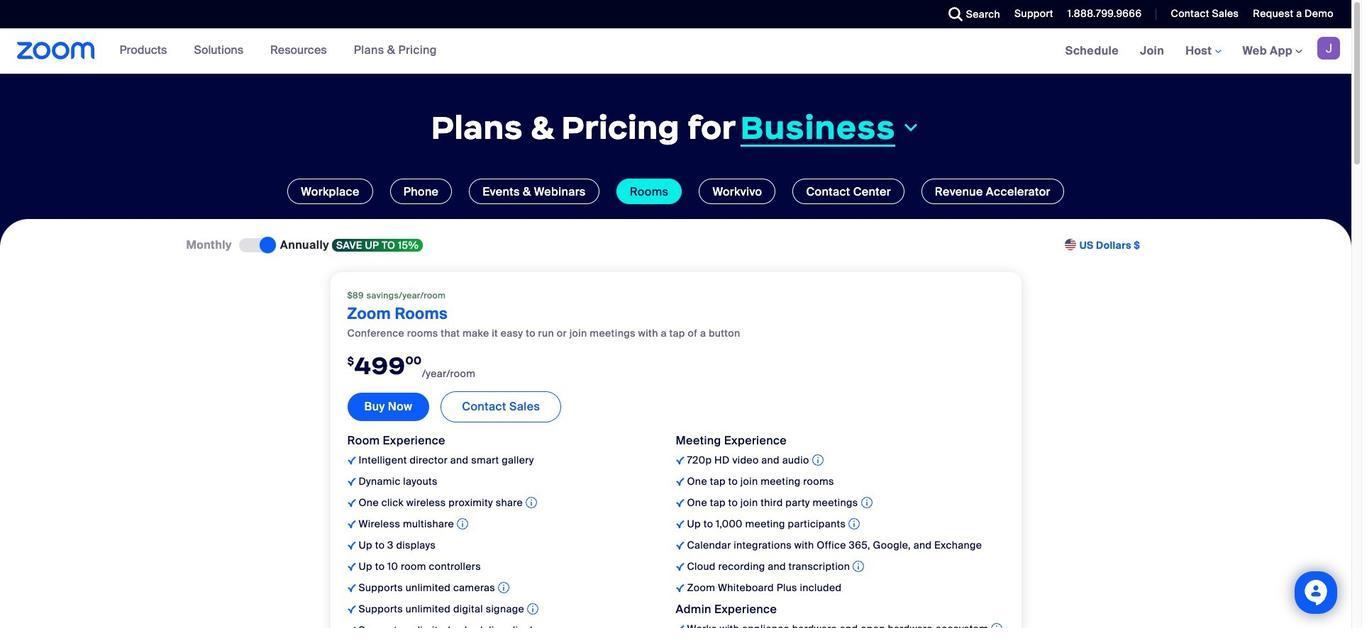 Task type: describe. For each thing, give the bounding box(es) containing it.
down image
[[902, 120, 921, 137]]

meetings navigation
[[1055, 28, 1352, 75]]

profile picture image
[[1318, 37, 1341, 60]]

outer image
[[1065, 240, 1078, 252]]

product information navigation
[[109, 28, 448, 74]]



Task type: vqa. For each thing, say whether or not it's contained in the screenshot.
option group
no



Task type: locate. For each thing, give the bounding box(es) containing it.
main content
[[0, 28, 1352, 629]]

banner
[[0, 28, 1352, 75]]

tabs of zoom services tab list
[[21, 179, 1331, 204]]

zoom logo image
[[17, 42, 95, 60]]



